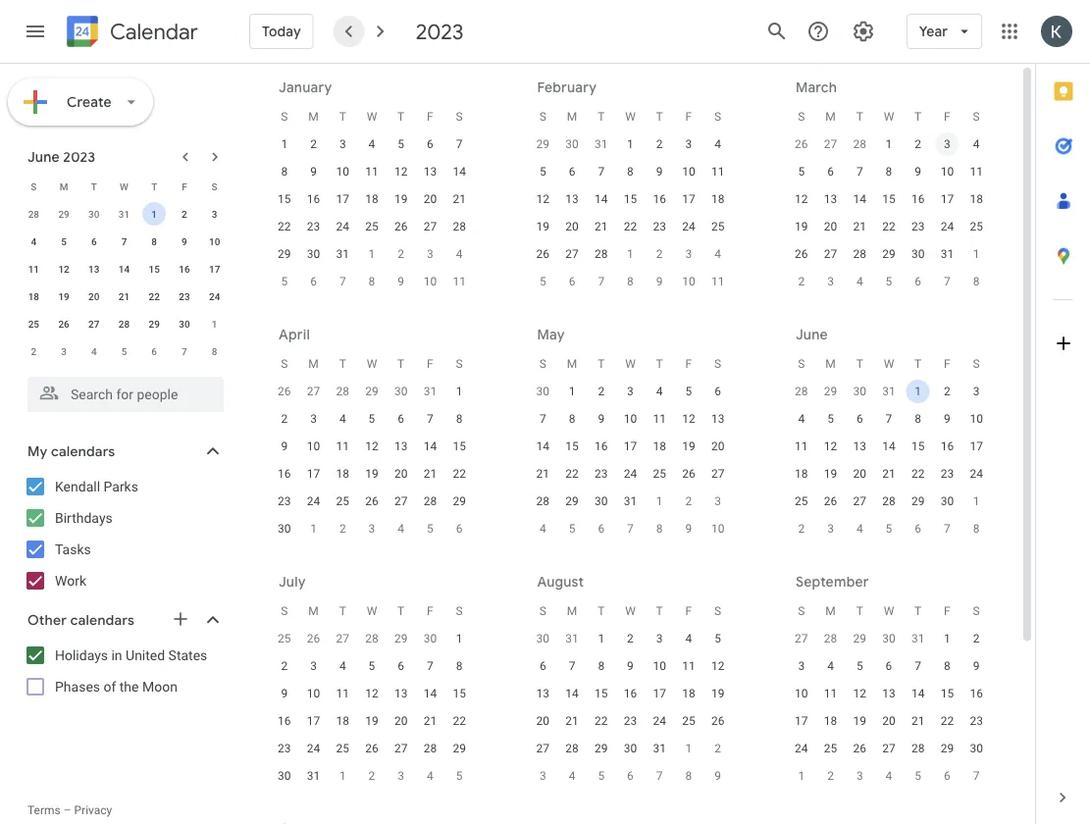 Task type: locate. For each thing, give the bounding box(es) containing it.
row group for september
[[787, 625, 991, 790]]

6
[[427, 137, 434, 151], [569, 165, 575, 179], [827, 165, 834, 179], [91, 236, 97, 247], [310, 275, 317, 288], [569, 275, 575, 288], [915, 275, 921, 288], [151, 345, 157, 357], [715, 385, 721, 398], [398, 412, 404, 426], [857, 412, 863, 426], [456, 522, 463, 536], [598, 522, 605, 536], [915, 522, 921, 536], [398, 659, 404, 673], [540, 659, 546, 673], [886, 659, 892, 673], [627, 769, 634, 783], [944, 769, 951, 783]]

27 up march 6 element
[[566, 247, 579, 261]]

8 inside september "grid"
[[944, 659, 951, 673]]

0 vertical spatial may 28 element
[[22, 202, 45, 226]]

m up june 26 element
[[308, 604, 319, 618]]

march 27 element
[[302, 380, 325, 403]]

27 left august 28 element
[[795, 632, 808, 646]]

31 for the july 31 element
[[566, 632, 579, 646]]

26 element up the february 2 element
[[389, 215, 413, 238]]

31 for 31 element over september 7 element
[[653, 742, 666, 756]]

18 inside "february" grid
[[711, 192, 725, 206]]

28
[[853, 137, 866, 151], [28, 208, 39, 220], [453, 220, 466, 234], [595, 247, 608, 261], [853, 247, 866, 261], [119, 318, 130, 330], [336, 385, 349, 398], [795, 385, 808, 398], [424, 495, 437, 508], [536, 495, 550, 508], [882, 495, 896, 508], [365, 632, 378, 646], [824, 632, 837, 646], [424, 742, 437, 756], [566, 742, 579, 756], [912, 742, 925, 756]]

2
[[310, 137, 317, 151], [656, 137, 663, 151], [915, 137, 921, 151], [182, 208, 187, 220], [398, 247, 404, 261], [656, 247, 663, 261], [798, 275, 805, 288], [31, 345, 36, 357], [598, 385, 605, 398], [944, 385, 951, 398], [281, 412, 288, 426], [685, 495, 692, 508], [339, 522, 346, 536], [798, 522, 805, 536], [627, 632, 634, 646], [973, 632, 980, 646], [281, 659, 288, 673], [715, 742, 721, 756], [369, 769, 375, 783], [827, 769, 834, 783]]

may 6 element
[[448, 517, 471, 541]]

w for july
[[367, 604, 377, 618]]

21 inside the may grid
[[536, 467, 550, 481]]

june 3 element
[[706, 490, 730, 513]]

1 vertical spatial july 7 element
[[936, 517, 959, 541]]

my calendars
[[27, 443, 115, 460]]

18 element
[[360, 187, 384, 211], [706, 187, 730, 211], [965, 187, 988, 211], [22, 285, 45, 308], [648, 435, 671, 458], [331, 462, 355, 486], [790, 462, 813, 486], [677, 682, 701, 706], [331, 709, 355, 733], [819, 709, 842, 733]]

may 29 element for the june 2023 grid
[[52, 202, 76, 226]]

0 vertical spatial 1 cell
[[139, 200, 169, 228]]

1 vertical spatial june
[[796, 326, 828, 343]]

26
[[795, 137, 808, 151], [394, 220, 408, 234], [536, 247, 550, 261], [795, 247, 808, 261], [58, 318, 69, 330], [278, 385, 291, 398], [682, 467, 695, 481], [365, 495, 378, 508], [824, 495, 837, 508], [307, 632, 320, 646], [711, 714, 725, 728], [365, 742, 378, 756], [853, 742, 866, 756]]

s
[[281, 110, 288, 124], [456, 110, 463, 124], [539, 110, 546, 124], [714, 110, 721, 124], [798, 110, 805, 124], [973, 110, 980, 124], [31, 181, 37, 192], [212, 181, 217, 192], [281, 357, 288, 371], [456, 357, 463, 371], [539, 357, 546, 371], [714, 357, 721, 371], [798, 357, 805, 371], [973, 357, 980, 371], [281, 604, 288, 618], [456, 604, 463, 618], [539, 604, 546, 618], [714, 604, 721, 618], [798, 604, 805, 618], [973, 604, 980, 618]]

june grid
[[787, 350, 991, 543]]

20 inside grid
[[88, 290, 100, 302]]

w for april
[[367, 357, 377, 371]]

21 element
[[448, 187, 471, 211], [590, 215, 613, 238], [848, 215, 872, 238], [112, 285, 136, 308], [418, 462, 442, 486], [531, 462, 555, 486], [877, 462, 901, 486], [418, 709, 442, 733], [560, 709, 584, 733], [906, 709, 930, 733]]

january 29 element
[[531, 132, 555, 156]]

26 inside january grid
[[394, 220, 408, 234]]

10 inside the june 2023 grid
[[209, 236, 220, 247]]

3
[[339, 137, 346, 151], [685, 137, 692, 151], [944, 137, 951, 151], [212, 208, 217, 220], [427, 247, 434, 261], [685, 247, 692, 261], [827, 275, 834, 288], [61, 345, 67, 357], [627, 385, 634, 398], [973, 385, 980, 398], [310, 412, 317, 426], [715, 495, 721, 508], [369, 522, 375, 536], [827, 522, 834, 536], [656, 632, 663, 646], [310, 659, 317, 673], [798, 659, 805, 673], [398, 769, 404, 783], [540, 769, 546, 783], [857, 769, 863, 783]]

row group containing 25
[[270, 625, 474, 790]]

–
[[63, 804, 71, 817]]

w inside january grid
[[367, 110, 377, 124]]

27 up october 4 element
[[882, 742, 896, 756]]

create button
[[8, 79, 153, 126]]

july 4 element up 'search for people' text box
[[82, 340, 106, 363]]

f inside march grid
[[944, 110, 951, 124]]

20 inside january grid
[[424, 192, 437, 206]]

july 1 element for june grid at right
[[965, 490, 988, 513]]

17 inside september "grid"
[[795, 714, 808, 728]]

march 11 element
[[706, 270, 730, 293]]

f inside june grid
[[944, 357, 951, 371]]

31 element
[[331, 242, 355, 266], [936, 242, 959, 266], [619, 490, 642, 513], [648, 737, 671, 760], [302, 764, 325, 788]]

26 element up march 5 element
[[531, 242, 555, 266]]

july
[[279, 573, 306, 590]]

0 vertical spatial june
[[27, 148, 60, 165]]

tab list
[[1036, 64, 1090, 770]]

1 cell inside the june 2023 grid
[[139, 200, 169, 228]]

11 inside july grid
[[336, 687, 349, 701]]

may 30 element
[[82, 202, 106, 226], [848, 380, 872, 403]]

8
[[281, 165, 288, 179], [627, 165, 634, 179], [886, 165, 892, 179], [151, 236, 157, 247], [369, 275, 375, 288], [627, 275, 634, 288], [973, 275, 980, 288], [212, 345, 217, 357], [456, 412, 463, 426], [569, 412, 575, 426], [915, 412, 921, 426], [656, 522, 663, 536], [973, 522, 980, 536], [456, 659, 463, 673], [598, 659, 605, 673], [944, 659, 951, 673], [685, 769, 692, 783]]

0 horizontal spatial july 1 element
[[203, 312, 226, 336]]

15 inside august grid
[[595, 687, 608, 701]]

26 inside september "grid"
[[853, 742, 866, 756]]

0 vertical spatial july 4 element
[[82, 340, 106, 363]]

row containing 7
[[528, 405, 733, 433]]

0 horizontal spatial july 3 element
[[52, 340, 76, 363]]

june for june
[[796, 326, 828, 343]]

31 inside march grid
[[941, 247, 954, 261]]

17 inside june grid
[[970, 440, 983, 453]]

march 2 element
[[648, 242, 671, 266]]

1
[[281, 137, 288, 151], [627, 137, 634, 151], [886, 137, 892, 151], [151, 208, 157, 220], [369, 247, 375, 261], [627, 247, 634, 261], [973, 247, 980, 261], [212, 318, 217, 330], [456, 385, 463, 398], [569, 385, 575, 398], [915, 385, 921, 398], [656, 495, 663, 508], [973, 495, 980, 508], [310, 522, 317, 536], [456, 632, 463, 646], [598, 632, 605, 646], [944, 632, 951, 646], [685, 742, 692, 756], [339, 769, 346, 783], [798, 769, 805, 783]]

f inside january grid
[[427, 110, 433, 124]]

27 inside the may grid
[[711, 467, 725, 481]]

22 element
[[273, 215, 296, 238], [619, 215, 642, 238], [877, 215, 901, 238], [142, 285, 166, 308], [448, 462, 471, 486], [560, 462, 584, 486], [906, 462, 930, 486], [448, 709, 471, 733], [590, 709, 613, 733], [936, 709, 959, 733]]

may 30 element for may 29 element corresponding to june grid at right
[[848, 380, 872, 403]]

terms link
[[27, 804, 61, 817]]

17 inside "february" grid
[[682, 192, 695, 206]]

8 inside july grid
[[456, 659, 463, 673]]

march 4 element
[[706, 242, 730, 266]]

may 31 element for the 1 cell within the the june 2023 grid
[[112, 202, 136, 226]]

m up august 28 element
[[826, 604, 836, 618]]

31 inside june grid
[[882, 385, 896, 398]]

16
[[307, 192, 320, 206], [653, 192, 666, 206], [912, 192, 925, 206], [179, 263, 190, 275], [595, 440, 608, 453], [941, 440, 954, 453], [278, 467, 291, 481], [624, 687, 637, 701], [970, 687, 983, 701], [278, 714, 291, 728]]

29
[[536, 137, 550, 151], [58, 208, 69, 220], [278, 247, 291, 261], [882, 247, 896, 261], [149, 318, 160, 330], [365, 385, 378, 398], [824, 385, 837, 398], [453, 495, 466, 508], [566, 495, 579, 508], [912, 495, 925, 508], [394, 632, 408, 646], [853, 632, 866, 646], [453, 742, 466, 756], [595, 742, 608, 756], [941, 742, 954, 756]]

july 2 element for june grid at right
[[790, 517, 813, 541]]

1 horizontal spatial july 8 element
[[965, 517, 988, 541]]

july 4 element for the 27 element on top of 'search for people' text box
[[82, 340, 106, 363]]

13 element inside "february" grid
[[560, 187, 584, 211]]

2023
[[416, 18, 464, 45], [63, 148, 95, 165]]

11 inside august grid
[[682, 659, 695, 673]]

26 inside "february" grid
[[536, 247, 550, 261]]

1 vertical spatial may 30 element
[[848, 380, 872, 403]]

24 inside september "grid"
[[795, 742, 808, 756]]

july 6 element
[[142, 340, 166, 363], [906, 517, 930, 541]]

states
[[168, 647, 207, 663]]

march 31 element
[[418, 380, 442, 403]]

27 element up august 3 element
[[389, 737, 413, 760]]

march
[[796, 79, 837, 96]]

24 inside the june 2023 grid
[[209, 290, 220, 302]]

0 vertical spatial july 8 element
[[203, 340, 226, 363]]

july 4 element for the 27 element over september
[[848, 517, 872, 541]]

0 vertical spatial july 1 element
[[203, 312, 226, 336]]

24 inside "february" grid
[[682, 220, 695, 234]]

21 inside "february" grid
[[595, 220, 608, 234]]

0 horizontal spatial june
[[27, 148, 60, 165]]

20
[[424, 192, 437, 206], [566, 220, 579, 234], [824, 220, 837, 234], [88, 290, 100, 302], [711, 440, 725, 453], [394, 467, 408, 481], [853, 467, 866, 481], [394, 714, 408, 728], [536, 714, 550, 728], [882, 714, 896, 728]]

4
[[369, 137, 375, 151], [715, 137, 721, 151], [973, 137, 980, 151], [31, 236, 36, 247], [456, 247, 463, 261], [715, 247, 721, 261], [857, 275, 863, 288], [91, 345, 97, 357], [656, 385, 663, 398], [339, 412, 346, 426], [798, 412, 805, 426], [398, 522, 404, 536], [540, 522, 546, 536], [857, 522, 863, 536], [685, 632, 692, 646], [339, 659, 346, 673], [827, 659, 834, 673], [427, 769, 434, 783], [569, 769, 575, 783], [886, 769, 892, 783]]

29 inside august grid
[[595, 742, 608, 756]]

row group for may
[[528, 378, 733, 543]]

1 horizontal spatial may 30 element
[[848, 380, 872, 403]]

1 vertical spatial may 28 element
[[790, 380, 813, 403]]

row group
[[270, 131, 474, 295], [528, 131, 733, 295], [787, 131, 991, 295], [19, 200, 230, 365], [270, 378, 474, 543], [528, 378, 733, 543], [787, 378, 991, 543], [270, 625, 474, 790], [528, 625, 733, 790], [787, 625, 991, 790]]

26 up september
[[824, 495, 837, 508]]

27 element up april 3 element
[[819, 242, 842, 266]]

1 vertical spatial may 31 element
[[877, 380, 901, 403]]

1 vertical spatial july 6 element
[[906, 517, 930, 541]]

1 vertical spatial july 3 element
[[819, 517, 842, 541]]

26 left the march 27 element
[[278, 385, 291, 398]]

0 horizontal spatial july 2 element
[[22, 340, 45, 363]]

27
[[824, 137, 837, 151], [424, 220, 437, 234], [566, 247, 579, 261], [824, 247, 837, 261], [88, 318, 100, 330], [307, 385, 320, 398], [711, 467, 725, 481], [394, 495, 408, 508], [853, 495, 866, 508], [336, 632, 349, 646], [795, 632, 808, 646], [394, 742, 408, 756], [536, 742, 550, 756], [882, 742, 896, 756]]

create
[[67, 93, 112, 110]]

15 inside july grid
[[453, 687, 466, 701]]

m inside january grid
[[308, 110, 319, 124]]

july 8 element inside the june 2023 grid
[[203, 340, 226, 363]]

26 up march 5 element
[[536, 247, 550, 261]]

july 1 element
[[203, 312, 226, 336], [965, 490, 988, 513]]

september 4 element
[[560, 764, 584, 788]]

26 for 26 element on top of april 2 element
[[795, 247, 808, 261]]

13 element inside april grid
[[389, 435, 413, 458]]

10 inside march grid
[[941, 165, 954, 179]]

september 8 element
[[677, 764, 701, 788]]

m inside the june 2023 grid
[[60, 181, 68, 192]]

27 right the march 26 element
[[307, 385, 320, 398]]

phases
[[55, 679, 100, 695]]

0 horizontal spatial 1 cell
[[139, 200, 169, 228]]

27 element
[[418, 215, 442, 238], [560, 242, 584, 266], [819, 242, 842, 266], [82, 312, 106, 336], [706, 462, 730, 486], [389, 490, 413, 513], [848, 490, 872, 513], [389, 737, 413, 760], [531, 737, 555, 760], [877, 737, 901, 760]]

26 up the february 2 element
[[394, 220, 408, 234]]

0 horizontal spatial july 7 element
[[173, 340, 196, 363]]

27 element up september
[[848, 490, 872, 513]]

12
[[394, 165, 408, 179], [536, 192, 550, 206], [795, 192, 808, 206], [58, 263, 69, 275], [682, 412, 695, 426], [365, 440, 378, 453], [824, 440, 837, 453], [711, 659, 725, 673], [365, 687, 378, 701], [853, 687, 866, 701]]

28 inside january grid
[[453, 220, 466, 234]]

10
[[336, 165, 349, 179], [682, 165, 695, 179], [941, 165, 954, 179], [209, 236, 220, 247], [424, 275, 437, 288], [682, 275, 695, 288], [624, 412, 637, 426], [970, 412, 983, 426], [307, 440, 320, 453], [711, 522, 725, 536], [653, 659, 666, 673], [307, 687, 320, 701], [795, 687, 808, 701]]

26 for 26 element on top of the june 2 "element"
[[682, 467, 695, 481]]

m for january
[[308, 110, 319, 124]]

row containing 14
[[528, 433, 733, 460]]

f for september
[[944, 604, 951, 618]]

24 inside june grid
[[970, 467, 983, 481]]

row group for april
[[270, 378, 474, 543]]

m up february 27 element
[[826, 110, 836, 124]]

phases of the moon
[[55, 679, 177, 695]]

26 for 26 element above may 3 element
[[365, 495, 378, 508]]

june down april 2 element
[[796, 326, 828, 343]]

31 for 31 element above "april 7" element
[[941, 247, 954, 261]]

may 28 element inside june grid
[[790, 380, 813, 403]]

calendars up in
[[70, 612, 134, 629]]

26 element
[[389, 215, 413, 238], [531, 242, 555, 266], [790, 242, 813, 266], [52, 312, 76, 336], [677, 462, 701, 486], [360, 490, 384, 513], [819, 490, 842, 513], [706, 709, 730, 733], [360, 737, 384, 760], [848, 737, 872, 760]]

31 for 31 element above february 7 "element"
[[336, 247, 349, 261]]

26 element up april 2 element
[[790, 242, 813, 266]]

m for june
[[826, 357, 836, 371]]

m down april 3 element
[[826, 357, 836, 371]]

17 element
[[331, 187, 355, 211], [677, 187, 701, 211], [936, 187, 959, 211], [203, 257, 226, 281], [619, 435, 642, 458], [965, 435, 988, 458], [302, 462, 325, 486], [648, 682, 671, 706], [302, 709, 325, 733], [790, 709, 813, 733]]

2 inside "element"
[[685, 495, 692, 508]]

1 vertical spatial july 2 element
[[790, 517, 813, 541]]

26 up the june 2 "element"
[[682, 467, 695, 481]]

july 3 element up september
[[819, 517, 842, 541]]

march 28 element
[[331, 380, 355, 403]]

august 27 element
[[790, 627, 813, 651]]

26 element up september 2 element
[[706, 709, 730, 733]]

24
[[336, 220, 349, 234], [682, 220, 695, 234], [941, 220, 954, 234], [209, 290, 220, 302], [624, 467, 637, 481], [970, 467, 983, 481], [307, 495, 320, 508], [653, 714, 666, 728], [307, 742, 320, 756], [795, 742, 808, 756]]

row containing 17
[[787, 708, 991, 735]]

9 inside march grid
[[915, 165, 921, 179]]

20 element
[[418, 187, 442, 211], [560, 215, 584, 238], [819, 215, 842, 238], [82, 285, 106, 308], [706, 435, 730, 458], [389, 462, 413, 486], [848, 462, 872, 486], [389, 709, 413, 733], [531, 709, 555, 733], [877, 709, 901, 733]]

row containing 20
[[528, 708, 733, 735]]

row containing 22
[[270, 213, 474, 240]]

31 inside july grid
[[307, 769, 320, 783]]

28 inside august grid
[[566, 742, 579, 756]]

21 inside september "grid"
[[912, 714, 925, 728]]

22
[[278, 220, 291, 234], [624, 220, 637, 234], [882, 220, 896, 234], [149, 290, 160, 302], [453, 467, 466, 481], [566, 467, 579, 481], [912, 467, 925, 481], [453, 714, 466, 728], [595, 714, 608, 728], [941, 714, 954, 728]]

0 vertical spatial may 29 element
[[52, 202, 76, 226]]

may 28 element for may 29 element corresponding to june grid at right
[[790, 380, 813, 403]]

31 for the 1 cell inside the "row group" may 31 element
[[882, 385, 896, 398]]

m inside "february" grid
[[567, 110, 577, 124]]

f
[[427, 110, 433, 124], [686, 110, 692, 124], [944, 110, 951, 124], [182, 181, 187, 192], [427, 357, 433, 371], [686, 357, 692, 371], [944, 357, 951, 371], [427, 604, 433, 618], [686, 604, 692, 618], [944, 604, 951, 618]]

26 up october 3 element at right bottom
[[853, 742, 866, 756]]

27 element up the june 3 element
[[706, 462, 730, 486]]

my calendars button
[[4, 436, 243, 467]]

19
[[394, 192, 408, 206], [536, 220, 550, 234], [795, 220, 808, 234], [58, 290, 69, 302], [682, 440, 695, 453], [365, 467, 378, 481], [824, 467, 837, 481], [711, 687, 725, 701], [365, 714, 378, 728], [853, 714, 866, 728]]

f for may
[[686, 357, 692, 371]]

17
[[336, 192, 349, 206], [682, 192, 695, 206], [941, 192, 954, 206], [209, 263, 220, 275], [624, 440, 637, 453], [970, 440, 983, 453], [307, 467, 320, 481], [653, 687, 666, 701], [307, 714, 320, 728], [795, 714, 808, 728]]

june 28 element
[[360, 627, 384, 651]]

f for january
[[427, 110, 433, 124]]

16 inside the june 2023 grid
[[179, 263, 190, 275]]

w for august
[[625, 604, 636, 618]]

31 for 31 element left of august 1 element
[[307, 769, 320, 783]]

kendall
[[55, 478, 100, 495]]

f for july
[[427, 604, 433, 618]]

1 vertical spatial 1 cell
[[904, 378, 933, 405]]

28 element
[[448, 215, 471, 238], [590, 242, 613, 266], [848, 242, 872, 266], [112, 312, 136, 336], [418, 490, 442, 513], [531, 490, 555, 513], [877, 490, 901, 513], [418, 737, 442, 760], [560, 737, 584, 760], [906, 737, 930, 760]]

26 up 'search for people' text box
[[58, 318, 69, 330]]

1 horizontal spatial july 6 element
[[906, 517, 930, 541]]

21 inside june grid
[[882, 467, 896, 481]]

20 inside july grid
[[394, 714, 408, 728]]

calendar element
[[63, 12, 198, 55]]

july 8 element for june grid at right's july 1 element
[[965, 517, 988, 541]]

11 element inside march grid
[[965, 160, 988, 183]]

row group containing 1
[[270, 131, 474, 295]]

w for september
[[884, 604, 894, 618]]

1 horizontal spatial may 31 element
[[877, 380, 901, 403]]

july 3 element up 'search for people' text box
[[52, 340, 76, 363]]

12 inside august grid
[[711, 659, 725, 673]]

29 element
[[273, 242, 296, 266], [877, 242, 901, 266], [142, 312, 166, 336], [448, 490, 471, 513], [560, 490, 584, 513], [906, 490, 930, 513], [448, 737, 471, 760], [590, 737, 613, 760], [936, 737, 959, 760]]

0 vertical spatial july 3 element
[[52, 340, 76, 363]]

26 up may 3 element
[[365, 495, 378, 508]]

row containing 10
[[787, 680, 991, 708]]

22 inside the june 2023 grid
[[149, 290, 160, 302]]

19 element
[[389, 187, 413, 211], [531, 215, 555, 238], [790, 215, 813, 238], [52, 285, 76, 308], [677, 435, 701, 458], [360, 462, 384, 486], [819, 462, 842, 486], [706, 682, 730, 706], [360, 709, 384, 733], [848, 709, 872, 733]]

calendar heading
[[106, 18, 198, 46]]

27 inside the june 2023 grid
[[88, 318, 100, 330]]

27 up august 3 element
[[394, 742, 408, 756]]

july 3 element for 26 element on top of 'search for people' text box
[[52, 340, 76, 363]]

11 inside the may grid
[[653, 412, 666, 426]]

july 4 element up september
[[848, 517, 872, 541]]

26 up september 2 element
[[711, 714, 725, 728]]

10 element
[[331, 160, 355, 183], [677, 160, 701, 183], [936, 160, 959, 183], [203, 230, 226, 253], [619, 407, 642, 431], [965, 407, 988, 431], [302, 435, 325, 458], [648, 655, 671, 678], [302, 682, 325, 706], [790, 682, 813, 706]]

0 vertical spatial may 31 element
[[112, 202, 136, 226]]

1 horizontal spatial may 29 element
[[819, 380, 842, 403]]

1 horizontal spatial july 5 element
[[877, 517, 901, 541]]

june
[[27, 148, 60, 165], [796, 326, 828, 343]]

1 horizontal spatial july 2 element
[[790, 517, 813, 541]]

27 element up march 6 element
[[560, 242, 584, 266]]

t
[[339, 110, 346, 124], [398, 110, 405, 124], [598, 110, 605, 124], [656, 110, 663, 124], [856, 110, 863, 124], [915, 110, 922, 124], [91, 181, 97, 192], [151, 181, 157, 192], [339, 357, 346, 371], [398, 357, 405, 371], [598, 357, 605, 371], [656, 357, 663, 371], [856, 357, 863, 371], [915, 357, 922, 371], [339, 604, 346, 618], [398, 604, 405, 618], [598, 604, 605, 618], [656, 604, 663, 618], [856, 604, 863, 618], [915, 604, 922, 618]]

0 horizontal spatial may 30 element
[[82, 202, 106, 226]]

20 inside august grid
[[536, 714, 550, 728]]

26 for 26 element over september 2 element
[[711, 714, 725, 728]]

12 inside june grid
[[824, 440, 837, 453]]

9
[[310, 165, 317, 179], [656, 165, 663, 179], [915, 165, 921, 179], [182, 236, 187, 247], [398, 275, 404, 288], [656, 275, 663, 288], [598, 412, 605, 426], [944, 412, 951, 426], [281, 440, 288, 453], [685, 522, 692, 536], [627, 659, 634, 673], [973, 659, 980, 673], [281, 687, 288, 701], [715, 769, 721, 783]]

27 up september 3 "element"
[[536, 742, 550, 756]]

27 up 'search for people' text box
[[88, 318, 100, 330]]

w
[[367, 110, 377, 124], [625, 110, 636, 124], [884, 110, 894, 124], [120, 181, 128, 192], [367, 357, 377, 371], [625, 357, 636, 371], [884, 357, 894, 371], [367, 604, 377, 618], [625, 604, 636, 618], [884, 604, 894, 618]]

26 right june 25 element
[[307, 632, 320, 646]]

31 for august 31 element
[[912, 632, 925, 646]]

15 element
[[273, 187, 296, 211], [619, 187, 642, 211], [877, 187, 901, 211], [142, 257, 166, 281], [448, 435, 471, 458], [560, 435, 584, 458], [906, 435, 930, 458], [448, 682, 471, 706], [590, 682, 613, 706], [936, 682, 959, 706]]

17 inside march grid
[[941, 192, 954, 206]]

1 horizontal spatial july 7 element
[[936, 517, 959, 541]]

9 inside june grid
[[944, 412, 951, 426]]

april grid
[[270, 350, 474, 543]]

1 horizontal spatial 2023
[[416, 18, 464, 45]]

25 inside august grid
[[682, 714, 695, 728]]

row containing 13
[[528, 680, 733, 708]]

july 8 element
[[203, 340, 226, 363], [965, 517, 988, 541]]

f for march
[[944, 110, 951, 124]]

26 left february 27 element
[[795, 137, 808, 151]]

m down january on the left of the page
[[308, 110, 319, 124]]

m up january 30 element
[[567, 110, 577, 124]]

m
[[308, 110, 319, 124], [567, 110, 577, 124], [826, 110, 836, 124], [60, 181, 68, 192], [308, 357, 319, 371], [567, 357, 577, 371], [826, 357, 836, 371], [308, 604, 319, 618], [567, 604, 577, 618], [826, 604, 836, 618]]

privacy
[[74, 804, 112, 817]]

1 cell
[[139, 200, 169, 228], [904, 378, 933, 405]]

23
[[307, 220, 320, 234], [653, 220, 666, 234], [912, 220, 925, 234], [179, 290, 190, 302], [595, 467, 608, 481], [941, 467, 954, 481], [278, 495, 291, 508], [624, 714, 637, 728], [970, 714, 983, 728], [278, 742, 291, 756]]

m down march 6 element
[[567, 357, 577, 371]]

13
[[424, 165, 437, 179], [566, 192, 579, 206], [824, 192, 837, 206], [88, 263, 100, 275], [711, 412, 725, 426], [394, 440, 408, 453], [853, 440, 866, 453], [394, 687, 408, 701], [536, 687, 550, 701], [882, 687, 896, 701]]

f for april
[[427, 357, 433, 371]]

27 right february 26 element
[[824, 137, 837, 151]]

may 29 element
[[52, 202, 76, 226], [819, 380, 842, 403]]

21
[[453, 192, 466, 206], [595, 220, 608, 234], [853, 220, 866, 234], [119, 290, 130, 302], [424, 467, 437, 481], [536, 467, 550, 481], [882, 467, 896, 481], [424, 714, 437, 728], [566, 714, 579, 728], [912, 714, 925, 728]]

may 31 element
[[112, 202, 136, 226], [877, 380, 901, 403]]

7
[[456, 137, 463, 151], [598, 165, 605, 179], [857, 165, 863, 179], [121, 236, 127, 247], [339, 275, 346, 288], [598, 275, 605, 288], [944, 275, 951, 288], [182, 345, 187, 357], [427, 412, 434, 426], [540, 412, 546, 426], [886, 412, 892, 426], [627, 522, 634, 536], [944, 522, 951, 536], [427, 659, 434, 673], [569, 659, 575, 673], [915, 659, 921, 673], [656, 769, 663, 783], [973, 769, 980, 783]]

1 horizontal spatial june
[[796, 326, 828, 343]]

1 vertical spatial calendars
[[70, 612, 134, 629]]

june down create popup button at left
[[27, 148, 60, 165]]

row group containing 27
[[787, 625, 991, 790]]

m inside august grid
[[567, 604, 577, 618]]

15 element inside january grid
[[273, 187, 296, 211]]

23 inside march grid
[[912, 220, 925, 234]]

1 vertical spatial may 29 element
[[819, 380, 842, 403]]

row group for july
[[270, 625, 474, 790]]

w inside june grid
[[884, 357, 894, 371]]

0 vertical spatial july 7 element
[[173, 340, 196, 363]]

0 horizontal spatial july 5 element
[[112, 340, 136, 363]]

calendars
[[51, 443, 115, 460], [70, 612, 134, 629]]

m down the june 2023
[[60, 181, 68, 192]]

f for august
[[686, 604, 692, 618]]

add other calendars image
[[171, 609, 190, 629]]

1 horizontal spatial july 1 element
[[965, 490, 988, 513]]

30
[[566, 137, 579, 151], [88, 208, 100, 220], [307, 247, 320, 261], [912, 247, 925, 261], [179, 318, 190, 330], [394, 385, 408, 398], [536, 385, 550, 398], [853, 385, 866, 398], [595, 495, 608, 508], [941, 495, 954, 508], [278, 522, 291, 536], [424, 632, 437, 646], [536, 632, 550, 646], [882, 632, 896, 646], [624, 742, 637, 756], [970, 742, 983, 756], [278, 769, 291, 783]]

11
[[365, 165, 378, 179], [711, 165, 725, 179], [970, 165, 983, 179], [28, 263, 39, 275], [453, 275, 466, 288], [711, 275, 725, 288], [653, 412, 666, 426], [336, 440, 349, 453], [795, 440, 808, 453], [682, 659, 695, 673], [336, 687, 349, 701], [824, 687, 837, 701]]

may 31 element for the 1 cell inside the "row group"
[[877, 380, 901, 403]]

october 1 element
[[790, 764, 813, 788]]

june 5 element
[[560, 517, 584, 541]]

0 vertical spatial july 6 element
[[142, 340, 166, 363]]

may
[[537, 326, 565, 343]]

1 horizontal spatial may 28 element
[[790, 380, 813, 403]]

row group containing 29
[[528, 131, 733, 295]]

year button
[[906, 8, 982, 55]]

may 29 element for june grid at right
[[819, 380, 842, 403]]

1 cell inside "row group"
[[904, 378, 933, 405]]

july 7 element for july 5 element associated with june grid at right july 6 "element"
[[936, 517, 959, 541]]

february 5 element
[[273, 270, 296, 293]]

0 vertical spatial may 30 element
[[82, 202, 106, 226]]

26 up april 2 element
[[795, 247, 808, 261]]

january
[[279, 79, 332, 96]]

26 element up october 3 element at right bottom
[[848, 737, 872, 760]]

m up the march 27 element
[[308, 357, 319, 371]]

january 30 element
[[560, 132, 584, 156]]

21 inside march grid
[[853, 220, 866, 234]]

1 vertical spatial july 5 element
[[877, 517, 901, 541]]

parks
[[104, 478, 138, 495]]

october 3 element
[[848, 764, 872, 788]]

row containing 24
[[787, 735, 991, 762]]

14 element
[[448, 160, 471, 183], [590, 187, 613, 211], [848, 187, 872, 211], [112, 257, 136, 281], [418, 435, 442, 458], [531, 435, 555, 458], [877, 435, 901, 458], [418, 682, 442, 706], [560, 682, 584, 706], [906, 682, 930, 706]]

row group for june
[[787, 378, 991, 543]]

w for february
[[625, 110, 636, 124]]

25
[[365, 220, 378, 234], [711, 220, 725, 234], [970, 220, 983, 234], [28, 318, 39, 330], [653, 467, 666, 481], [336, 495, 349, 508], [795, 495, 808, 508], [278, 632, 291, 646], [682, 714, 695, 728], [336, 742, 349, 756], [824, 742, 837, 756]]

22 inside "february" grid
[[624, 220, 637, 234]]

26 inside june grid
[[824, 495, 837, 508]]

calendars for my calendars
[[51, 443, 115, 460]]

of
[[104, 679, 116, 695]]

w inside april grid
[[367, 357, 377, 371]]

20 inside september "grid"
[[882, 714, 896, 728]]

0 vertical spatial july 5 element
[[112, 340, 136, 363]]

14
[[453, 165, 466, 179], [595, 192, 608, 206], [853, 192, 866, 206], [119, 263, 130, 275], [424, 440, 437, 453], [536, 440, 550, 453], [882, 440, 896, 453], [424, 687, 437, 701], [566, 687, 579, 701], [912, 687, 925, 701]]

0 vertical spatial calendars
[[51, 443, 115, 460]]

f inside the may grid
[[686, 357, 692, 371]]

0 vertical spatial july 2 element
[[22, 340, 45, 363]]

20 inside june grid
[[853, 467, 866, 481]]

19 inside january grid
[[394, 192, 408, 206]]

27 up the "february 3" element
[[424, 220, 437, 234]]

1 horizontal spatial july 3 element
[[819, 517, 842, 541]]

w for march
[[884, 110, 894, 124]]

january grid
[[270, 103, 474, 295]]

26 up august 2 element
[[365, 742, 378, 756]]

0 horizontal spatial 2023
[[63, 148, 95, 165]]

march grid
[[787, 103, 991, 295]]

26 for 26 element above the february 2 element
[[394, 220, 408, 234]]

0 horizontal spatial july 8 element
[[203, 340, 226, 363]]

31
[[595, 137, 608, 151], [119, 208, 130, 220], [336, 247, 349, 261], [941, 247, 954, 261], [424, 385, 437, 398], [882, 385, 896, 398], [624, 495, 637, 508], [566, 632, 579, 646], [912, 632, 925, 646], [653, 742, 666, 756], [307, 769, 320, 783]]

w inside "february" grid
[[625, 110, 636, 124]]

june for june 2023
[[27, 148, 60, 165]]

september 3 element
[[531, 764, 555, 788]]

15
[[278, 192, 291, 206], [624, 192, 637, 206], [882, 192, 896, 206], [149, 263, 160, 275], [453, 440, 466, 453], [566, 440, 579, 453], [912, 440, 925, 453], [453, 687, 466, 701], [595, 687, 608, 701], [941, 687, 954, 701]]

26 for 26 element on top of 'search for people' text box
[[58, 318, 69, 330]]

row containing 6
[[528, 653, 733, 680]]

m up the july 31 element
[[567, 604, 577, 618]]

1 horizontal spatial 1 cell
[[904, 378, 933, 405]]

june 25 element
[[273, 627, 296, 651]]

30 element
[[302, 242, 325, 266], [906, 242, 930, 266], [173, 312, 196, 336], [590, 490, 613, 513], [936, 490, 959, 513], [273, 517, 296, 541], [619, 737, 642, 760], [965, 737, 988, 760], [273, 764, 296, 788]]

26 element up september
[[819, 490, 842, 513]]

july 3 element inside june grid
[[819, 517, 842, 541]]

february 8 element
[[360, 270, 384, 293]]

1 vertical spatial july 4 element
[[848, 517, 872, 541]]

m inside september "grid"
[[826, 604, 836, 618]]

9 inside september "grid"
[[973, 659, 980, 673]]

settings menu image
[[852, 20, 875, 43]]

0 horizontal spatial july 6 element
[[142, 340, 166, 363]]

1 horizontal spatial july 4 element
[[848, 517, 872, 541]]

19 inside july grid
[[365, 714, 378, 728]]

27 up the june 3 element
[[711, 467, 725, 481]]

september 1 element
[[677, 737, 701, 760]]

0 horizontal spatial may 31 element
[[112, 202, 136, 226]]

1 vertical spatial july 8 element
[[965, 517, 988, 541]]

24 element
[[331, 215, 355, 238], [677, 215, 701, 238], [936, 215, 959, 238], [203, 285, 226, 308], [619, 462, 642, 486], [965, 462, 988, 486], [302, 490, 325, 513], [648, 709, 671, 733], [302, 737, 325, 760], [790, 737, 813, 760]]

april 1 element
[[965, 242, 988, 266]]

31 for may 31 element corresponding to the 1 cell within the the june 2023 grid
[[119, 208, 130, 220]]

11 element
[[360, 160, 384, 183], [706, 160, 730, 183], [965, 160, 988, 183], [22, 257, 45, 281], [648, 407, 671, 431], [331, 435, 355, 458], [790, 435, 813, 458], [677, 655, 701, 678], [331, 682, 355, 706], [819, 682, 842, 706]]

june 30 element
[[418, 627, 442, 651]]

None search field
[[0, 369, 243, 412]]

5
[[398, 137, 404, 151], [540, 165, 546, 179], [798, 165, 805, 179], [61, 236, 67, 247], [281, 275, 288, 288], [540, 275, 546, 288], [886, 275, 892, 288], [121, 345, 127, 357], [685, 385, 692, 398], [369, 412, 375, 426], [827, 412, 834, 426], [427, 522, 434, 536], [569, 522, 575, 536], [886, 522, 892, 536], [715, 632, 721, 646], [369, 659, 375, 673], [857, 659, 863, 673], [456, 769, 463, 783], [598, 769, 605, 783], [915, 769, 921, 783]]

0 horizontal spatial may 29 element
[[52, 202, 76, 226]]

1 vertical spatial july 1 element
[[965, 490, 988, 513]]

19 inside august grid
[[711, 687, 725, 701]]

0 horizontal spatial may 28 element
[[22, 202, 45, 226]]

0 horizontal spatial july 4 element
[[82, 340, 106, 363]]

kendall parks
[[55, 478, 138, 495]]

15 inside april grid
[[453, 440, 466, 453]]

27 element up 'search for people' text box
[[82, 312, 106, 336]]

27 up september
[[853, 495, 866, 508]]

31 inside the may grid
[[624, 495, 637, 508]]

may 28 element inside the june 2023 grid
[[22, 202, 45, 226]]

july 6 element for july 5 element corresponding to the june 2023 grid
[[142, 340, 166, 363]]

18
[[365, 192, 378, 206], [711, 192, 725, 206], [970, 192, 983, 206], [28, 290, 39, 302], [653, 440, 666, 453], [336, 467, 349, 481], [795, 467, 808, 481], [682, 687, 695, 701], [336, 714, 349, 728], [824, 714, 837, 728]]

calendars up "kendall"
[[51, 443, 115, 460]]

17 inside august grid
[[653, 687, 666, 701]]

18 inside april grid
[[336, 467, 349, 481]]



Task type: vqa. For each thing, say whether or not it's contained in the screenshot.


Task type: describe. For each thing, give the bounding box(es) containing it.
29 inside january grid
[[278, 247, 291, 261]]

26 element up may 3 element
[[360, 490, 384, 513]]

august 31 element
[[906, 627, 930, 651]]

calendar
[[110, 18, 198, 46]]

15 inside march grid
[[882, 192, 896, 206]]

september 9 element
[[706, 764, 730, 788]]

m for april
[[308, 357, 319, 371]]

august 29 element
[[848, 627, 872, 651]]

11 inside march grid
[[970, 165, 983, 179]]

13 element inside the june 2023 grid
[[82, 257, 106, 281]]

july 6 element for july 5 element associated with june grid at right
[[906, 517, 930, 541]]

july grid
[[270, 598, 474, 790]]

24 inside january grid
[[336, 220, 349, 234]]

february 26 element
[[790, 132, 813, 156]]

31 element left august 1 element
[[302, 764, 325, 788]]

privacy link
[[74, 804, 112, 817]]

m for march
[[826, 110, 836, 124]]

0 vertical spatial 2023
[[416, 18, 464, 45]]

april 5 element
[[877, 270, 901, 293]]

june 7 element
[[619, 517, 642, 541]]

april 6 element
[[906, 270, 930, 293]]

other calendars button
[[4, 604, 243, 636]]

15 inside the june 2023 grid
[[149, 263, 160, 275]]

june 29 element
[[389, 627, 413, 651]]

june 10 element
[[706, 517, 730, 541]]

moon
[[142, 679, 177, 695]]

Search for people text field
[[39, 377, 212, 412]]

terms
[[27, 804, 61, 817]]

10 inside september "grid"
[[795, 687, 808, 701]]

11 inside the june 2023 grid
[[28, 263, 39, 275]]

10 inside april grid
[[307, 440, 320, 453]]

19 inside the may grid
[[682, 440, 695, 453]]

calendars for other calendars
[[70, 612, 134, 629]]

12 inside july grid
[[365, 687, 378, 701]]

14 inside the june 2023 grid
[[119, 263, 130, 275]]

other
[[27, 612, 67, 629]]

row group for august
[[528, 625, 733, 790]]

my
[[27, 443, 48, 460]]

1 vertical spatial 2023
[[63, 148, 95, 165]]

31 element up june 7 element
[[619, 490, 642, 513]]

september 5 element
[[590, 764, 613, 788]]

august 3 element
[[389, 764, 413, 788]]

18 inside july grid
[[336, 714, 349, 728]]

20 inside march grid
[[824, 220, 837, 234]]

in
[[111, 647, 122, 663]]

may 1 element
[[302, 517, 325, 541]]

july 5 element for the june 2023 grid
[[112, 340, 136, 363]]

15 inside september "grid"
[[941, 687, 954, 701]]

today
[[262, 23, 301, 40]]

14 inside september "grid"
[[912, 687, 925, 701]]

10 inside 'element'
[[424, 275, 437, 288]]

27 element up october 4 element
[[877, 737, 901, 760]]

20 inside the may grid
[[711, 440, 725, 453]]

31 element up february 7 "element"
[[331, 242, 355, 266]]

row containing 8
[[270, 158, 474, 185]]

may 28 element for may 29 element corresponding to the june 2023 grid
[[22, 202, 45, 226]]

birthdays
[[55, 510, 113, 526]]

1 cell for may 29 element corresponding to june grid at right
[[904, 378, 933, 405]]

31 for the march 31 element
[[424, 385, 437, 398]]

26 element up 'search for people' text box
[[52, 312, 76, 336]]

march 30 element
[[389, 380, 413, 403]]

september grid
[[787, 598, 991, 790]]

march 26 element
[[273, 380, 296, 403]]

february 10 element
[[418, 270, 442, 293]]

work
[[55, 573, 86, 589]]

august 2 element
[[360, 764, 384, 788]]

15 inside june grid
[[912, 440, 925, 453]]

june 1 element
[[648, 490, 671, 513]]

m for february
[[567, 110, 577, 124]]

august grid
[[528, 598, 733, 790]]

march 8 element
[[619, 270, 642, 293]]

august 1 element
[[331, 764, 355, 788]]

holidays in united states
[[55, 647, 207, 663]]

february 27 element
[[819, 132, 842, 156]]

13 inside july grid
[[394, 687, 408, 701]]

october 5 element
[[906, 764, 930, 788]]

f for june
[[944, 357, 951, 371]]

june 2023
[[27, 148, 95, 165]]

february
[[537, 79, 597, 96]]

21 inside january grid
[[453, 192, 466, 206]]

f inside the june 2023 grid
[[182, 181, 187, 192]]

june 2023 grid
[[19, 173, 230, 365]]

april 8 element
[[965, 270, 988, 293]]

may grid
[[528, 350, 733, 543]]

june 8 element
[[648, 517, 671, 541]]

16 inside the may grid
[[595, 440, 608, 453]]

12 inside march grid
[[795, 192, 808, 206]]

september 7 element
[[648, 764, 671, 788]]

10 inside august grid
[[653, 659, 666, 673]]

july 30 element
[[531, 627, 555, 651]]

may 30 element for may 29 element corresponding to the june 2023 grid
[[82, 202, 106, 226]]

tasks
[[55, 541, 91, 557]]

21 inside july grid
[[424, 714, 437, 728]]

21 inside the june 2023 grid
[[119, 290, 130, 302]]

february 4 element
[[448, 242, 471, 266]]

19 inside september "grid"
[[853, 714, 866, 728]]

september 6 element
[[619, 764, 642, 788]]

27 up april 3 element
[[824, 247, 837, 261]]

31 element up september 7 element
[[648, 737, 671, 760]]

13 inside january grid
[[424, 165, 437, 179]]

terms – privacy
[[27, 804, 112, 817]]

march 9 element
[[648, 270, 671, 293]]

26 element up august 2 element
[[360, 737, 384, 760]]

my calendars list
[[4, 471, 243, 597]]

july 3 element for 26 element above september
[[819, 517, 842, 541]]

7 inside april grid
[[427, 412, 434, 426]]

7 inside july grid
[[427, 659, 434, 673]]

16 inside "february" grid
[[653, 192, 666, 206]]

f for february
[[686, 110, 692, 124]]

16 inside august grid
[[624, 687, 637, 701]]

july 7 element for july 6 "element" corresponding to july 5 element corresponding to the june 2023 grid
[[173, 340, 196, 363]]

june 6 element
[[590, 517, 613, 541]]

27 up may 4 element
[[394, 495, 408, 508]]

9 inside the june 2023 grid
[[182, 236, 187, 247]]

12 inside the june 2023 grid
[[58, 263, 69, 275]]

june 4 element
[[531, 517, 555, 541]]

13 inside the may grid
[[711, 412, 725, 426]]

19 inside march grid
[[795, 220, 808, 234]]

27 element up september 3 "element"
[[531, 737, 555, 760]]

30 inside "element"
[[536, 632, 550, 646]]

february 28 element
[[848, 132, 872, 156]]

26 for 26 element over october 3 element at right bottom
[[853, 742, 866, 756]]

march 29 element
[[360, 380, 384, 403]]

year
[[919, 23, 948, 40]]

april 2 element
[[790, 270, 813, 293]]

m for july
[[308, 604, 319, 618]]

march 3 element
[[677, 242, 701, 266]]

february 3 element
[[418, 242, 442, 266]]

14 inside january grid
[[453, 165, 466, 179]]

16 inside september "grid"
[[970, 687, 983, 701]]

30 inside "february" grid
[[566, 137, 579, 151]]

19 inside april grid
[[365, 467, 378, 481]]

11 inside september "grid"
[[824, 687, 837, 701]]

25 inside june grid
[[795, 495, 808, 508]]

16 inside june grid
[[941, 440, 954, 453]]

february 11 element
[[448, 270, 471, 293]]

row group for march
[[787, 131, 991, 295]]

march 5 element
[[531, 270, 555, 293]]

april
[[279, 326, 310, 343]]

26 for 26 element on top of august 2 element
[[365, 742, 378, 756]]

october 2 element
[[819, 764, 842, 788]]

31 element up "april 7" element
[[936, 242, 959, 266]]

main drawer image
[[24, 20, 47, 43]]

september 2 element
[[706, 737, 730, 760]]

m for may
[[567, 357, 577, 371]]

august 5 element
[[448, 764, 471, 788]]

25 inside the june 2023 grid
[[28, 318, 39, 330]]

may 2 element
[[331, 517, 355, 541]]

31 for 31 element above june 7 element
[[624, 495, 637, 508]]

the
[[120, 679, 139, 695]]

july 8 element for july 1 element for the june 2023 grid
[[203, 340, 226, 363]]

27 right june 26 element
[[336, 632, 349, 646]]

other calendars list
[[4, 640, 243, 703]]

february grid
[[528, 103, 733, 295]]

february 7 element
[[331, 270, 355, 293]]

march 1 element
[[619, 242, 642, 266]]

18 inside the june 2023 grid
[[28, 290, 39, 302]]

september
[[796, 573, 869, 590]]

w for january
[[367, 110, 377, 124]]

13 element inside the may grid
[[706, 407, 730, 431]]

june 9 element
[[677, 517, 701, 541]]

august 28 element
[[819, 627, 842, 651]]

23 inside grid
[[179, 290, 190, 302]]

may 4 element
[[389, 517, 413, 541]]

14 inside june grid
[[882, 440, 896, 453]]

22 inside the may grid
[[566, 467, 579, 481]]

m for august
[[567, 604, 577, 618]]

w for may
[[625, 357, 636, 371]]

23 inside the may grid
[[595, 467, 608, 481]]

row group for january
[[270, 131, 474, 295]]

october 4 element
[[877, 764, 901, 788]]

17 inside april grid
[[307, 467, 320, 481]]

may 3 element
[[360, 517, 384, 541]]

29 inside the may grid
[[566, 495, 579, 508]]

13 inside august grid
[[536, 687, 550, 701]]

january 31 element
[[590, 132, 613, 156]]

27 element up may 4 element
[[389, 490, 413, 513]]

row containing 21
[[528, 460, 733, 488]]

march 7 element
[[590, 270, 613, 293]]

w for june
[[884, 357, 894, 371]]

16 inside january grid
[[307, 192, 320, 206]]

october 6 element
[[936, 764, 959, 788]]

7 inside "element"
[[339, 275, 346, 288]]

march 6 element
[[560, 270, 584, 293]]

october 7 element
[[965, 764, 988, 788]]

5 inside 'element'
[[569, 522, 575, 536]]

15 inside the may grid
[[566, 440, 579, 453]]

february 1 element
[[360, 242, 384, 266]]

united
[[126, 647, 165, 663]]

26 for 26 element above september
[[824, 495, 837, 508]]

august 4 element
[[418, 764, 442, 788]]

22 inside april grid
[[453, 467, 466, 481]]

25 inside the may grid
[[653, 467, 666, 481]]

july 1 element for the june 2023 grid
[[203, 312, 226, 336]]

28 inside "february" grid
[[595, 247, 608, 261]]

february 9 element
[[389, 270, 413, 293]]

june 2 element
[[677, 490, 701, 513]]

22 inside june grid
[[912, 467, 925, 481]]

june 26 element
[[302, 627, 325, 651]]

april 30 element
[[531, 380, 555, 403]]

8 inside april grid
[[456, 412, 463, 426]]

21 inside april grid
[[424, 467, 437, 481]]

27 inside january grid
[[424, 220, 437, 234]]

row containing 15
[[270, 185, 474, 213]]

26 for 26 element above march 5 element
[[536, 247, 550, 261]]

13 inside the june 2023 grid
[[88, 263, 100, 275]]

july 5 element for june grid at right
[[877, 517, 901, 541]]

11 inside june grid
[[795, 440, 808, 453]]

24 inside july grid
[[307, 742, 320, 756]]

10 inside "element"
[[711, 522, 725, 536]]

30 inside march grid
[[912, 247, 925, 261]]

30 inside january grid
[[307, 247, 320, 261]]

14 inside march grid
[[853, 192, 866, 206]]

april 7 element
[[936, 270, 959, 293]]

26 for the march 26 element
[[278, 385, 291, 398]]

m for september
[[826, 604, 836, 618]]

may 5 element
[[418, 517, 442, 541]]

17 inside the june 2023 grid
[[209, 263, 220, 275]]

13 inside september "grid"
[[882, 687, 896, 701]]

february 2 element
[[389, 242, 413, 266]]

holidays
[[55, 647, 108, 663]]

26 element up the june 2 "element"
[[677, 462, 701, 486]]

today button
[[249, 8, 314, 55]]

1 cell for may 29 element corresponding to the june 2023 grid
[[139, 200, 169, 228]]

18 inside september "grid"
[[824, 714, 837, 728]]

row group for february
[[528, 131, 733, 295]]

july 2 element for the june 2023 grid
[[22, 340, 45, 363]]

26 for february 26 element
[[795, 137, 808, 151]]

18 inside august grid
[[682, 687, 695, 701]]

24 inside august grid
[[653, 714, 666, 728]]

31 for january 31 element
[[595, 137, 608, 151]]

august 30 element
[[877, 627, 901, 651]]

26 for june 26 element
[[307, 632, 320, 646]]

27 element up the "february 3" element
[[418, 215, 442, 238]]

august
[[537, 573, 584, 590]]

other calendars
[[27, 612, 134, 629]]

june 27 element
[[331, 627, 355, 651]]

april 3 element
[[819, 270, 842, 293]]



